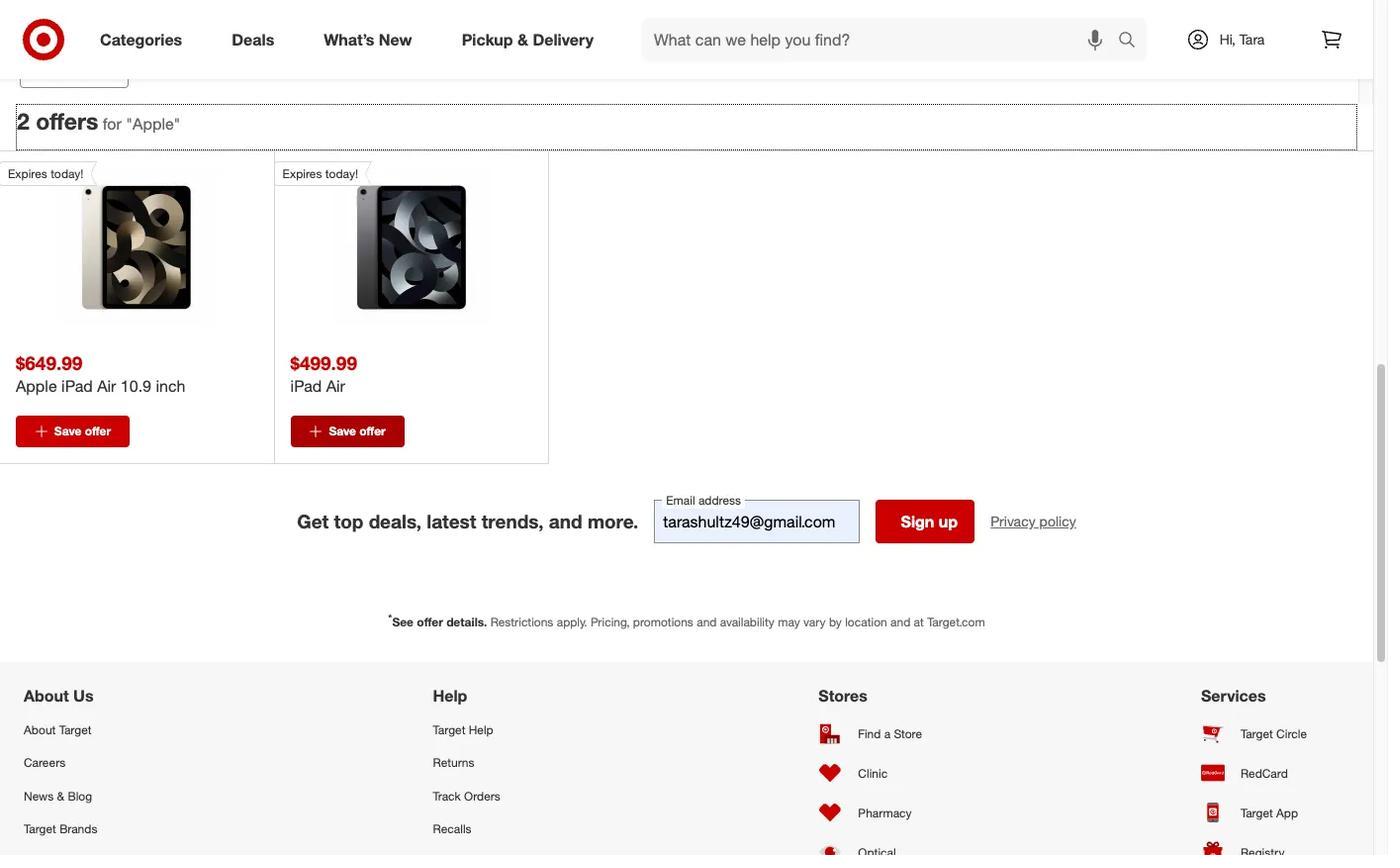 Task type: vqa. For each thing, say whether or not it's contained in the screenshot.
Target Circle LINK
yes



Task type: locate. For each thing, give the bounding box(es) containing it.
0 horizontal spatial help
[[433, 686, 468, 706]]

at
[[914, 615, 924, 630]]

target for target app
[[1241, 805, 1274, 820]]

1 horizontal spatial air
[[326, 376, 345, 396]]

returns
[[433, 756, 475, 771]]

and
[[549, 510, 583, 533], [697, 615, 717, 630], [891, 615, 911, 630]]

hi,
[[1220, 31, 1236, 48]]

1 today! from the left
[[51, 166, 84, 181]]

help
[[433, 686, 468, 706], [469, 723, 494, 738]]

target app
[[1241, 805, 1299, 820]]

1 expires from the left
[[8, 166, 47, 181]]

ipad down '$499.99'
[[291, 376, 322, 396]]

0 horizontal spatial "
[[126, 114, 133, 134]]

save for $499.99
[[329, 424, 356, 439]]

apple down $649.99
[[16, 376, 57, 396]]

air
[[97, 376, 116, 396], [326, 376, 345, 396]]

1 horizontal spatial and
[[697, 615, 717, 630]]

up
[[939, 512, 958, 532]]

vary
[[804, 615, 826, 630]]

1 air from the left
[[97, 376, 116, 396]]

track orders
[[433, 788, 501, 803]]

and left at
[[891, 615, 911, 630]]

save offer down $499.99 ipad air
[[329, 424, 386, 439]]

target help link
[[433, 714, 559, 747]]

1 expires today! button from the left
[[0, 161, 217, 328]]

apple
[[133, 114, 174, 134], [16, 376, 57, 396]]

2 expires today! button from the left
[[274, 161, 492, 328]]

categories
[[100, 29, 182, 49]]

availability
[[720, 615, 775, 630]]

1 vertical spatial help
[[469, 723, 494, 738]]

tara
[[1240, 31, 1265, 48]]

offer
[[36, 107, 86, 135], [85, 424, 111, 439], [360, 424, 386, 439], [417, 615, 443, 630]]

1 vertical spatial about
[[24, 723, 56, 738]]

clinic link
[[819, 754, 942, 793]]

save offer for $649.99
[[54, 424, 111, 439]]

help up target help
[[433, 686, 468, 706]]

0 horizontal spatial save
[[54, 424, 82, 439]]

clinic
[[859, 766, 888, 781]]

1 vertical spatial &
[[57, 788, 64, 803]]

ipad
[[61, 376, 93, 396], [291, 376, 322, 396]]

1 horizontal spatial expires
[[283, 166, 322, 181]]

1 save from the left
[[54, 424, 82, 439]]

0 horizontal spatial expires today!
[[8, 166, 84, 181]]

0 horizontal spatial save offer
[[54, 424, 111, 439]]

deals link
[[215, 18, 299, 61]]

2 horizontal spatial and
[[891, 615, 911, 630]]

target
[[59, 723, 92, 738], [433, 723, 466, 738], [1241, 726, 1274, 741], [1241, 805, 1274, 820], [24, 821, 56, 836]]

0 horizontal spatial ipad
[[61, 376, 93, 396]]

1 horizontal spatial save offer button
[[291, 416, 404, 448]]

0 horizontal spatial expires today! button
[[0, 161, 217, 328]]

may
[[778, 615, 801, 630]]

policy
[[1040, 513, 1077, 530]]

brands
[[60, 821, 97, 836]]

1 ipad from the left
[[61, 376, 93, 396]]

save
[[54, 424, 82, 439], [329, 424, 356, 439]]

target app link
[[1202, 793, 1350, 833]]

news & blog link
[[24, 780, 173, 812]]

0 horizontal spatial save offer button
[[16, 416, 130, 448]]

careers link
[[24, 747, 173, 780]]

find a store link
[[819, 714, 942, 754]]

expires today!
[[8, 166, 84, 181], [283, 166, 358, 181]]

about up about target
[[24, 686, 69, 706]]

about
[[24, 686, 69, 706], [24, 723, 56, 738]]

1 horizontal spatial save
[[329, 424, 356, 439]]

offer right see on the bottom
[[417, 615, 443, 630]]

0 horizontal spatial air
[[97, 376, 116, 396]]

2 today! from the left
[[325, 166, 358, 181]]

"
[[126, 114, 133, 134], [174, 114, 180, 134]]

pricing,
[[591, 615, 630, 630]]

0 horizontal spatial &
[[57, 788, 64, 803]]

1 horizontal spatial &
[[518, 29, 529, 49]]

1 horizontal spatial apple
[[133, 114, 174, 134]]

1 save offer button from the left
[[16, 416, 130, 448]]

1 horizontal spatial save offer
[[329, 424, 386, 439]]

10.9
[[121, 376, 151, 396]]

save offer button
[[16, 416, 130, 448], [291, 416, 404, 448]]

search button
[[1110, 18, 1157, 65]]

categories link
[[83, 18, 207, 61]]

find a store
[[859, 726, 923, 741]]

ipad down $649.99
[[61, 376, 93, 396]]

1 horizontal spatial help
[[469, 723, 494, 738]]

0 vertical spatial &
[[518, 29, 529, 49]]

save offer
[[54, 424, 111, 439], [329, 424, 386, 439]]

air left 10.9
[[97, 376, 116, 396]]

$649.99 apple ipad air 10.9 inch
[[16, 351, 186, 396]]

air inside $499.99 ipad air
[[326, 376, 345, 396]]

save offer button for $499.99
[[291, 416, 404, 448]]

promotions
[[633, 615, 694, 630]]

0 horizontal spatial expires
[[8, 166, 47, 181]]

sign
[[901, 512, 935, 532]]

1 save offer from the left
[[54, 424, 111, 439]]

1 expires today! from the left
[[8, 166, 84, 181]]

0 horizontal spatial and
[[549, 510, 583, 533]]

save for $649.99
[[54, 424, 82, 439]]

today! for $499.99
[[325, 166, 358, 181]]

returns link
[[433, 747, 559, 780]]

2 save from the left
[[329, 424, 356, 439]]

2 expires from the left
[[283, 166, 322, 181]]

1 horizontal spatial "
[[174, 114, 180, 134]]

expires today! button
[[0, 161, 217, 328], [274, 161, 492, 328]]

target down the news
[[24, 821, 56, 836]]

target left circle
[[1241, 726, 1274, 741]]

2 save offer button from the left
[[291, 416, 404, 448]]

&
[[518, 29, 529, 49], [57, 788, 64, 803]]

apple right for
[[133, 114, 174, 134]]

expires
[[8, 166, 47, 181], [283, 166, 322, 181]]

2 expires today! from the left
[[283, 166, 358, 181]]

target up returns
[[433, 723, 466, 738]]

deals
[[232, 29, 274, 49]]

offer down $649.99 apple ipad air 10.9 inch
[[85, 424, 111, 439]]

0 vertical spatial apple
[[133, 114, 174, 134]]

0 vertical spatial about
[[24, 686, 69, 706]]

track
[[433, 788, 461, 803]]

and left more.
[[549, 510, 583, 533]]

deals,
[[369, 510, 422, 533]]

None text field
[[655, 500, 860, 544]]

2 air from the left
[[326, 376, 345, 396]]

about us
[[24, 686, 94, 706]]

track orders link
[[433, 780, 559, 812]]

& left blog
[[57, 788, 64, 803]]

help up returns link
[[469, 723, 494, 738]]

save offer down $649.99 apple ipad air 10.9 inch
[[54, 424, 111, 439]]

2
[[17, 107, 29, 135]]

today!
[[51, 166, 84, 181], [325, 166, 358, 181]]

target brands link
[[24, 812, 173, 845]]

2 about from the top
[[24, 723, 56, 738]]

expires today! for $499.99
[[283, 166, 358, 181]]

news
[[24, 788, 54, 803]]

0 horizontal spatial today!
[[51, 166, 84, 181]]

save offer button down $499.99 ipad air
[[291, 416, 404, 448]]

1 horizontal spatial expires today! button
[[274, 161, 492, 328]]

us
[[73, 686, 94, 706]]

What can we help you find? suggestions appear below search field
[[642, 18, 1124, 61]]

save down $649.99 apple ipad air 10.9 inch
[[54, 424, 82, 439]]

2 offer s for " apple "
[[17, 107, 180, 135]]

1 vertical spatial apple
[[16, 376, 57, 396]]

and left availability at right bottom
[[697, 615, 717, 630]]

air down '$499.99'
[[326, 376, 345, 396]]

1 horizontal spatial today!
[[325, 166, 358, 181]]

1 about from the top
[[24, 686, 69, 706]]

target circle
[[1241, 726, 1308, 741]]

1 horizontal spatial expires today!
[[283, 166, 358, 181]]

0 horizontal spatial apple
[[16, 376, 57, 396]]

save offer button down $649.99 apple ipad air 10.9 inch
[[16, 416, 130, 448]]

target left app
[[1241, 805, 1274, 820]]

by
[[829, 615, 842, 630]]

about inside about target link
[[24, 723, 56, 738]]

services
[[1202, 686, 1267, 706]]

save down $499.99 ipad air
[[329, 424, 356, 439]]

& right pickup
[[518, 29, 529, 49]]

2 save offer from the left
[[329, 424, 386, 439]]

save offer button for $649.99
[[16, 416, 130, 448]]

target down 'us'
[[59, 723, 92, 738]]

2 ipad from the left
[[291, 376, 322, 396]]

1 horizontal spatial ipad
[[291, 376, 322, 396]]

search
[[1110, 31, 1157, 51]]

*
[[388, 612, 392, 624]]

about up careers
[[24, 723, 56, 738]]



Task type: describe. For each thing, give the bounding box(es) containing it.
pharmacy
[[859, 805, 912, 820]]

help inside the target help link
[[469, 723, 494, 738]]

news & blog
[[24, 788, 92, 803]]

offer inside * see offer details. restrictions apply. pricing, promotions and availability may vary by location and at target.com
[[417, 615, 443, 630]]

about for about target
[[24, 723, 56, 738]]

$499.99 ipad air
[[291, 351, 357, 396]]

latest
[[427, 510, 477, 533]]

& for news
[[57, 788, 64, 803]]

ipad inside $499.99 ipad air
[[291, 376, 322, 396]]

1 " from the left
[[126, 114, 133, 134]]

$649.99
[[16, 351, 83, 374]]

find
[[859, 726, 881, 741]]

see
[[392, 615, 414, 630]]

about for about us
[[24, 686, 69, 706]]

redcard link
[[1202, 754, 1350, 793]]

delivery
[[533, 29, 594, 49]]

inch
[[156, 376, 186, 396]]

pharmacy link
[[819, 793, 942, 833]]

expires today! for $649.99
[[8, 166, 84, 181]]

hi, tara
[[1220, 31, 1265, 48]]

recalls link
[[433, 812, 559, 845]]

location
[[846, 615, 888, 630]]

get top deals, latest trends, and more.
[[297, 510, 639, 533]]

target for target circle
[[1241, 726, 1274, 741]]

target for target help
[[433, 723, 466, 738]]

& for pickup
[[518, 29, 529, 49]]

recalls
[[433, 821, 472, 836]]

2 " from the left
[[174, 114, 180, 134]]

* see offer details. restrictions apply. pricing, promotions and availability may vary by location and at target.com
[[388, 612, 986, 630]]

pickup
[[462, 29, 513, 49]]

s
[[86, 107, 98, 135]]

orders
[[464, 788, 501, 803]]

what's new link
[[307, 18, 437, 61]]

offer right 2
[[36, 107, 86, 135]]

top
[[334, 510, 364, 533]]

app
[[1277, 805, 1299, 820]]

about target
[[24, 723, 92, 738]]

expires today! button for $499.99
[[274, 161, 492, 328]]

circle
[[1277, 726, 1308, 741]]

new
[[379, 29, 412, 49]]

restrictions
[[491, 615, 554, 630]]

target.com
[[928, 615, 986, 630]]

target help
[[433, 723, 494, 738]]

sign up button
[[876, 500, 975, 544]]

a
[[885, 726, 891, 741]]

privacy
[[991, 513, 1036, 530]]

what's
[[324, 29, 375, 49]]

apple inside 2 offer s for " apple "
[[133, 114, 174, 134]]

for
[[103, 114, 122, 134]]

privacy policy link
[[991, 512, 1077, 532]]

about target link
[[24, 714, 173, 747]]

apply.
[[557, 615, 588, 630]]

$499.99
[[291, 351, 357, 374]]

blog
[[68, 788, 92, 803]]

details.
[[447, 615, 487, 630]]

stores
[[819, 686, 868, 706]]

ipad inside $649.99 apple ipad air 10.9 inch
[[61, 376, 93, 396]]

pickup & delivery link
[[445, 18, 619, 61]]

trends,
[[482, 510, 544, 533]]

expires today! button for $649.99
[[0, 161, 217, 328]]

0 vertical spatial help
[[433, 686, 468, 706]]

what's new
[[324, 29, 412, 49]]

sign up
[[901, 512, 958, 532]]

target for target brands
[[24, 821, 56, 836]]

pickup & delivery
[[462, 29, 594, 49]]

today! for $649.99
[[51, 166, 84, 181]]

expires for $649.99
[[8, 166, 47, 181]]

apple inside $649.99 apple ipad air 10.9 inch
[[16, 376, 57, 396]]

save offer for $499.99
[[329, 424, 386, 439]]

more.
[[588, 510, 639, 533]]

store
[[894, 726, 923, 741]]

air inside $649.99 apple ipad air 10.9 inch
[[97, 376, 116, 396]]

offer up the deals,
[[360, 424, 386, 439]]

careers
[[24, 756, 66, 771]]

target circle link
[[1202, 714, 1350, 754]]

get
[[297, 510, 329, 533]]

redcard
[[1241, 766, 1289, 781]]

privacy policy
[[991, 513, 1077, 530]]

expires for $499.99
[[283, 166, 322, 181]]

target brands
[[24, 821, 97, 836]]



